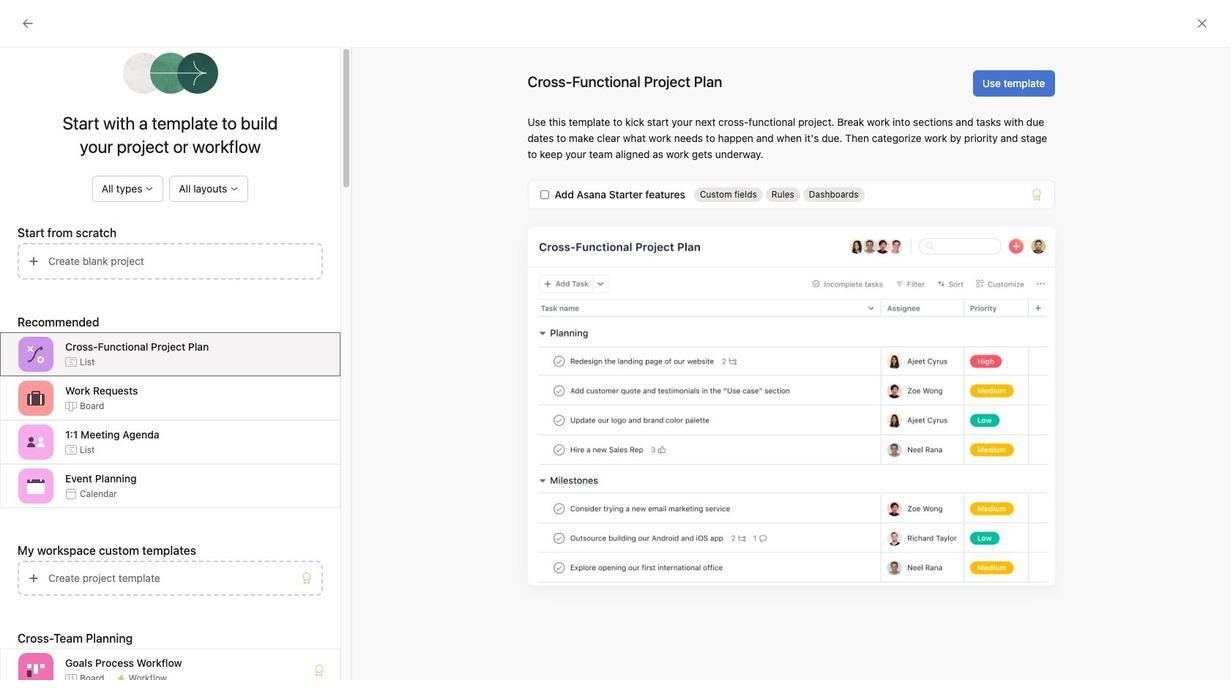 Task type: describe. For each thing, give the bounding box(es) containing it.
1:1 meeting agenda image
[[27, 434, 45, 451]]

add profile photo image
[[277, 218, 312, 254]]

mark complete image
[[274, 365, 291, 382]]

mark complete image
[[274, 418, 291, 435]]

teams element
[[0, 409, 176, 462]]

cross-functional project plan image
[[27, 346, 45, 363]]

rocket image
[[936, 267, 953, 285]]

projects element
[[0, 309, 176, 409]]

goals process workflow image
[[27, 662, 45, 680]]



Task type: vqa. For each thing, say whether or not it's contained in the screenshot.
Talkback
no



Task type: locate. For each thing, give the bounding box(es) containing it.
list item
[[722, 254, 921, 298], [259, 308, 692, 334], [259, 334, 692, 360], [259, 360, 692, 387], [259, 387, 692, 413], [259, 413, 692, 440], [259, 440, 692, 466]]

global element
[[0, 36, 176, 124]]

starred element
[[0, 233, 176, 309]]

go back image
[[22, 18, 34, 29]]

hide sidebar image
[[19, 12, 31, 23]]

work requests image
[[27, 390, 45, 407]]

board image
[[737, 373, 754, 390]]

close image
[[1197, 18, 1209, 29]]

line_and_symbols image
[[936, 320, 953, 337]]

None checkbox
[[540, 191, 549, 199]]

board image
[[737, 320, 754, 337]]

event planning image
[[27, 478, 45, 495]]

Mark complete checkbox
[[274, 418, 291, 435]]

insights element
[[0, 133, 176, 233]]

Mark complete checkbox
[[274, 365, 291, 382]]



